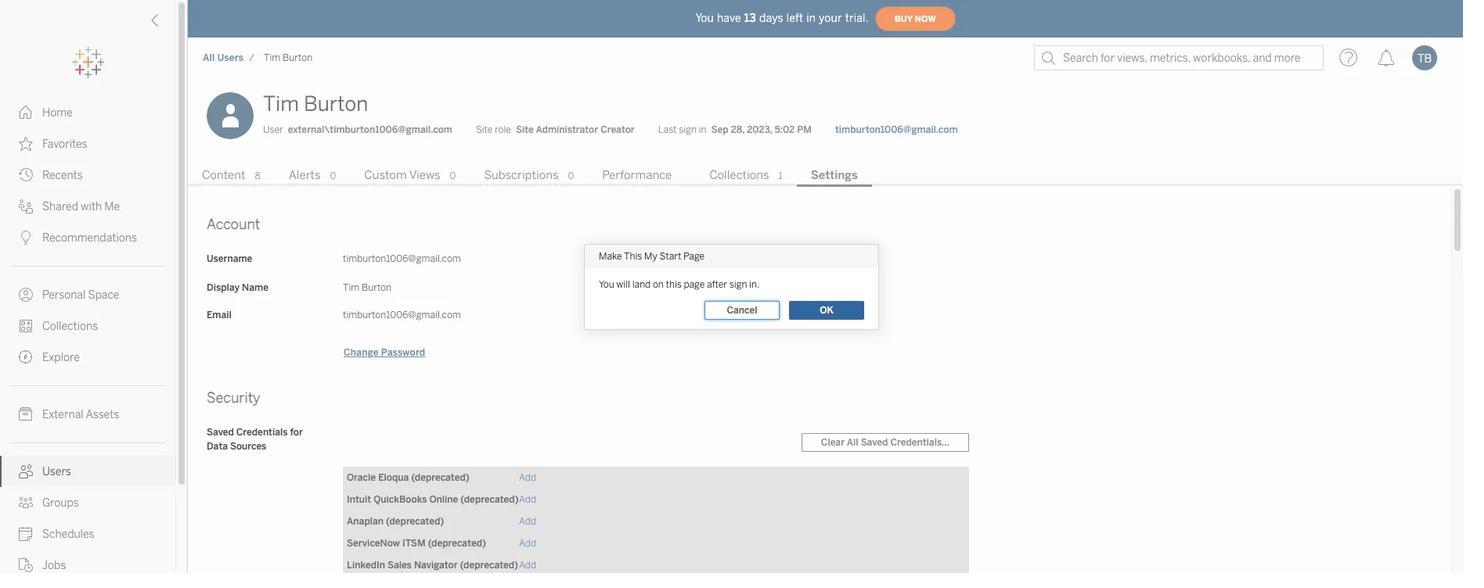 Task type: vqa. For each thing, say whether or not it's contained in the screenshot.
2nd add link from the bottom of the TIM BURTON Main Content
yes



Task type: locate. For each thing, give the bounding box(es) containing it.
page
[[684, 279, 705, 290]]

5 by text only_f5he34f image from the top
[[19, 528, 33, 542]]

in left the sep
[[699, 124, 706, 135]]

1 horizontal spatial you
[[695, 11, 714, 25]]

by text only_f5he34f image for external assets
[[19, 408, 33, 422]]

shared with me
[[42, 200, 120, 214]]

tim burton up change
[[343, 283, 391, 293]]

6 by text only_f5he34f image from the top
[[19, 408, 33, 422]]

2 by text only_f5he34f image from the top
[[19, 200, 33, 214]]

itsm
[[402, 538, 426, 549]]

in inside 'tim burton' main content
[[699, 124, 706, 135]]

by text only_f5he34f image left groups
[[19, 496, 33, 510]]

0 vertical spatial you
[[695, 11, 714, 25]]

page
[[683, 251, 705, 262]]

add for anaplan (deprecated)
[[519, 517, 536, 527]]

all
[[203, 52, 215, 63], [847, 437, 858, 448]]

0 vertical spatial users
[[217, 52, 244, 63]]

by text only_f5he34f image for recommendations
[[19, 231, 33, 245]]

space
[[88, 289, 119, 302]]

recents link
[[0, 160, 175, 191]]

all right clear at the bottom right of page
[[847, 437, 858, 448]]

ok button
[[789, 301, 864, 320]]

1 vertical spatial users
[[42, 466, 71, 479]]

by text only_f5he34f image for home
[[19, 106, 33, 120]]

0 horizontal spatial in
[[699, 124, 706, 135]]

3 by text only_f5he34f image from the top
[[19, 288, 33, 302]]

saved
[[207, 427, 234, 438], [861, 437, 888, 448]]

will
[[616, 279, 630, 290]]

you left will
[[599, 279, 614, 290]]

trial.
[[845, 11, 869, 25]]

favorites
[[42, 138, 87, 151]]

in
[[806, 11, 816, 25], [699, 124, 706, 135]]

by text only_f5he34f image inside 'recommendations' link
[[19, 231, 33, 245]]

0 vertical spatial all
[[203, 52, 215, 63]]

recommendations
[[42, 232, 137, 245]]

site role site administrator creator
[[476, 124, 635, 135]]

3 0 from the left
[[568, 171, 574, 182]]

site right the role
[[516, 124, 534, 135]]

8 by text only_f5he34f image from the top
[[19, 559, 33, 573]]

add link for linkedin sales navigator (deprecated)
[[519, 560, 536, 571]]

burton right /
[[283, 52, 312, 63]]

timburton1006@gmail.com link
[[835, 123, 958, 137]]

saved inside saved credentials for data sources
[[207, 427, 234, 438]]

by text only_f5he34f image inside the favorites link
[[19, 137, 33, 151]]

change
[[344, 347, 379, 358]]

(deprecated) up 'itsm' on the left of the page
[[386, 517, 444, 527]]

(deprecated) up intuit quickbooks online (deprecated) add
[[411, 473, 469, 484]]

4 add from the top
[[519, 538, 536, 549]]

tim burton up user external\timburton1006@gmail.com
[[263, 92, 368, 117]]

by text only_f5he34f image inside groups link
[[19, 496, 33, 510]]

1 vertical spatial all
[[847, 437, 858, 448]]

site left the role
[[476, 124, 493, 135]]

0 horizontal spatial collections
[[42, 320, 98, 333]]

0 right alerts
[[330, 171, 336, 182]]

tim burton main content
[[188, 78, 1463, 574]]

by text only_f5he34f image inside the explore link
[[19, 351, 33, 365]]

0 horizontal spatial users
[[42, 466, 71, 479]]

cancel button
[[705, 301, 780, 320]]

0
[[330, 171, 336, 182], [450, 171, 456, 182], [568, 171, 574, 182]]

0 vertical spatial in
[[806, 11, 816, 25]]

saved right clear at the bottom right of page
[[861, 437, 888, 448]]

4 add link from the top
[[519, 538, 536, 549]]

users inside users 'link'
[[42, 466, 71, 479]]

5:02
[[775, 124, 795, 135]]

tim
[[264, 52, 280, 63], [263, 92, 299, 117], [343, 283, 360, 293]]

5 by text only_f5he34f image from the top
[[19, 351, 33, 365]]

add for oracle eloqua (deprecated)
[[519, 473, 536, 484]]

8
[[255, 171, 260, 182]]

by text only_f5he34f image
[[19, 106, 33, 120], [19, 200, 33, 214], [19, 288, 33, 302], [19, 319, 33, 333], [19, 351, 33, 365], [19, 408, 33, 422], [19, 465, 33, 479], [19, 559, 33, 573]]

online
[[429, 495, 458, 506]]

security
[[207, 390, 260, 407]]

external
[[42, 409, 84, 422]]

4 by text only_f5he34f image from the top
[[19, 496, 33, 510]]

collections left 1 on the right top
[[709, 168, 769, 182]]

explore link
[[0, 342, 175, 373]]

0 vertical spatial sign
[[679, 124, 697, 135]]

add link
[[519, 473, 536, 484], [519, 495, 536, 506], [519, 517, 536, 527], [519, 538, 536, 549], [519, 560, 536, 571]]

1 vertical spatial in
[[699, 124, 706, 135]]

1 by text only_f5he34f image from the top
[[19, 137, 33, 151]]

3 add link from the top
[[519, 517, 536, 527]]

by text only_f5he34f image left recents
[[19, 168, 33, 182]]

performance
[[602, 168, 672, 182]]

home link
[[0, 97, 175, 128]]

1 horizontal spatial in
[[806, 11, 816, 25]]

0 horizontal spatial site
[[476, 124, 493, 135]]

shared with me link
[[0, 191, 175, 222]]

by text only_f5he34f image inside the home "link"
[[19, 106, 33, 120]]

by text only_f5he34f image left "recommendations"
[[19, 231, 33, 245]]

0 vertical spatial tim
[[264, 52, 280, 63]]

0 down the "administrator"
[[568, 171, 574, 182]]

you for you have 13 days left in your trial.
[[695, 11, 714, 25]]

shared
[[42, 200, 78, 214]]

in.
[[749, 279, 760, 290]]

collections inside main navigation. press the up and down arrow keys to access links. "element"
[[42, 320, 98, 333]]

start
[[660, 251, 681, 262]]

name
[[242, 283, 268, 293]]

tim up change
[[343, 283, 360, 293]]

burton
[[283, 52, 312, 63], [304, 92, 368, 117], [362, 283, 391, 293]]

main navigation. press the up and down arrow keys to access links. element
[[0, 97, 175, 574]]

sign
[[679, 124, 697, 135], [729, 279, 747, 290]]

groups
[[42, 497, 79, 510]]

(deprecated) right online
[[461, 495, 519, 506]]

1 by text only_f5he34f image from the top
[[19, 106, 33, 120]]

7 by text only_f5he34f image from the top
[[19, 465, 33, 479]]

sales
[[387, 560, 412, 571]]

users left /
[[217, 52, 244, 63]]

by text only_f5he34f image for schedules
[[19, 528, 33, 542]]

sign right last
[[679, 124, 697, 135]]

sign left the in.
[[729, 279, 747, 290]]

saved up data
[[207, 427, 234, 438]]

4 by text only_f5he34f image from the top
[[19, 319, 33, 333]]

this
[[624, 251, 642, 262]]

1 add link from the top
[[519, 473, 536, 484]]

1 horizontal spatial sign
[[729, 279, 747, 290]]

by text only_f5he34f image inside external assets link
[[19, 408, 33, 422]]

collections
[[709, 168, 769, 182], [42, 320, 98, 333]]

ok
[[820, 305, 834, 316]]

3 add from the top
[[519, 517, 536, 527]]

administrator
[[536, 124, 598, 135]]

in right left
[[806, 11, 816, 25]]

1 vertical spatial you
[[599, 279, 614, 290]]

tim up user
[[263, 92, 299, 117]]

by text only_f5he34f image
[[19, 137, 33, 151], [19, 168, 33, 182], [19, 231, 33, 245], [19, 496, 33, 510], [19, 528, 33, 542]]

2 by text only_f5he34f image from the top
[[19, 168, 33, 182]]

0 horizontal spatial 0
[[330, 171, 336, 182]]

1 vertical spatial collections
[[42, 320, 98, 333]]

assets
[[86, 409, 119, 422]]

by text only_f5he34f image left "schedules"
[[19, 528, 33, 542]]

make this my start page
[[599, 251, 705, 262]]

1 vertical spatial sign
[[729, 279, 747, 290]]

you inside make this my start page dialog
[[599, 279, 614, 290]]

on
[[653, 279, 664, 290]]

3 by text only_f5he34f image from the top
[[19, 231, 33, 245]]

/
[[249, 52, 254, 63]]

timburton1006@gmail.com for email
[[343, 310, 461, 321]]

by text only_f5he34f image for groups
[[19, 496, 33, 510]]

custom
[[364, 168, 407, 182]]

2 vertical spatial timburton1006@gmail.com
[[343, 310, 461, 321]]

1 vertical spatial timburton1006@gmail.com
[[343, 254, 461, 265]]

2 0 from the left
[[450, 171, 456, 182]]

users up groups
[[42, 466, 71, 479]]

land
[[632, 279, 651, 290]]

5 add link from the top
[[519, 560, 536, 571]]

by text only_f5he34f image inside 'jobs' link
[[19, 559, 33, 573]]

1 horizontal spatial saved
[[861, 437, 888, 448]]

timburton1006@gmail.com
[[835, 124, 958, 135], [343, 254, 461, 265], [343, 310, 461, 321]]

navigation panel element
[[0, 47, 175, 574]]

burton up change password
[[362, 283, 391, 293]]

0 right views
[[450, 171, 456, 182]]

add link for anaplan (deprecated)
[[519, 517, 536, 527]]

1 0 from the left
[[330, 171, 336, 182]]

email
[[207, 310, 232, 321]]

by text only_f5he34f image inside personal space link
[[19, 288, 33, 302]]

burton up user external\timburton1006@gmail.com
[[304, 92, 368, 117]]

by text only_f5he34f image inside collections link
[[19, 319, 33, 333]]

0 horizontal spatial you
[[599, 279, 614, 290]]

(deprecated) right navigator on the bottom left
[[460, 560, 518, 571]]

my
[[644, 251, 657, 262]]

site
[[476, 124, 493, 135], [516, 124, 534, 135]]

(deprecated)
[[411, 473, 469, 484], [461, 495, 519, 506], [386, 517, 444, 527], [428, 538, 486, 549], [460, 560, 518, 571]]

all left /
[[203, 52, 215, 63]]

collections down personal
[[42, 320, 98, 333]]

2 horizontal spatial 0
[[568, 171, 574, 182]]

0 for alerts
[[330, 171, 336, 182]]

28,
[[731, 124, 745, 135]]

1 site from the left
[[476, 124, 493, 135]]

by text only_f5he34f image inside recents link
[[19, 168, 33, 182]]

by text only_f5he34f image left the favorites
[[19, 137, 33, 151]]

by text only_f5he34f image inside shared with me link
[[19, 200, 33, 214]]

0 vertical spatial collections
[[709, 168, 769, 182]]

1 horizontal spatial 0
[[450, 171, 456, 182]]

1 horizontal spatial collections
[[709, 168, 769, 182]]

by text only_f5he34f image inside schedules link
[[19, 528, 33, 542]]

users link
[[0, 456, 175, 488]]

change password
[[344, 347, 425, 358]]

tim right /
[[264, 52, 280, 63]]

0 horizontal spatial sign
[[679, 124, 697, 135]]

1 add from the top
[[519, 473, 536, 484]]

by text only_f5he34f image inside users 'link'
[[19, 465, 33, 479]]

you left have
[[695, 11, 714, 25]]

1 horizontal spatial site
[[516, 124, 534, 135]]

intuit
[[347, 495, 371, 506]]

add link for intuit quickbooks online (deprecated)
[[519, 495, 536, 506]]

2 add link from the top
[[519, 495, 536, 506]]

tim burton right /
[[264, 52, 312, 63]]

home
[[42, 106, 73, 120]]

left
[[787, 11, 803, 25]]

1 horizontal spatial all
[[847, 437, 858, 448]]

0 horizontal spatial saved
[[207, 427, 234, 438]]

schedules link
[[0, 519, 175, 550]]



Task type: describe. For each thing, give the bounding box(es) containing it.
your
[[819, 11, 842, 25]]

credentials
[[236, 427, 288, 438]]

settings
[[811, 168, 858, 182]]

2 vertical spatial tim
[[343, 283, 360, 293]]

anaplan
[[347, 517, 384, 527]]

me
[[104, 200, 120, 214]]

by text only_f5he34f image for shared with me
[[19, 200, 33, 214]]

quickbooks
[[374, 495, 427, 506]]

2 vertical spatial burton
[[362, 283, 391, 293]]

0 vertical spatial timburton1006@gmail.com
[[835, 124, 958, 135]]

by text only_f5he34f image for favorites
[[19, 137, 33, 151]]

buy
[[894, 14, 913, 24]]

sign inside make this my start page dialog
[[729, 279, 747, 290]]

alerts
[[289, 168, 321, 182]]

0 horizontal spatial all
[[203, 52, 215, 63]]

cancel
[[727, 305, 757, 316]]

now
[[915, 14, 936, 24]]

jobs link
[[0, 550, 175, 574]]

1
[[779, 171, 783, 182]]

0 for subscriptions
[[568, 171, 574, 182]]

intuit quickbooks online (deprecated) add
[[347, 495, 536, 506]]

external assets link
[[0, 399, 175, 431]]

0 vertical spatial burton
[[283, 52, 312, 63]]

timburton1006@gmail.com for username
[[343, 254, 461, 265]]

credentials…
[[890, 437, 950, 448]]

groups link
[[0, 488, 175, 519]]

0 vertical spatial tim burton
[[264, 52, 312, 63]]

sep
[[711, 124, 728, 135]]

custom views
[[364, 168, 440, 182]]

add link for oracle eloqua (deprecated)
[[519, 473, 536, 484]]

servicenow itsm (deprecated)
[[347, 538, 486, 549]]

you for you will land on this page after sign in.
[[599, 279, 614, 290]]

recents
[[42, 169, 83, 182]]

by text only_f5he34f image for collections
[[19, 319, 33, 333]]

display name
[[207, 283, 268, 293]]

0 for custom views
[[450, 171, 456, 182]]

data
[[207, 441, 228, 452]]

all users /
[[203, 52, 254, 63]]

2 vertical spatial tim burton
[[343, 283, 391, 293]]

make this my start page dialog
[[585, 245, 878, 329]]

external\timburton1006@gmail.com
[[288, 124, 452, 135]]

after
[[707, 279, 727, 290]]

buy now button
[[875, 6, 956, 31]]

by text only_f5he34f image for recents
[[19, 168, 33, 182]]

jobs
[[42, 560, 66, 573]]

clear all saved credentials…
[[821, 437, 950, 448]]

sub-spaces tab list
[[188, 167, 1463, 187]]

recommendations link
[[0, 222, 175, 254]]

all inside button
[[847, 437, 858, 448]]

user
[[263, 124, 283, 135]]

1 vertical spatial tim burton
[[263, 92, 368, 117]]

change password link
[[343, 347, 426, 359]]

collections inside the sub-spaces 'tab list'
[[709, 168, 769, 182]]

2023,
[[747, 124, 772, 135]]

by text only_f5he34f image for personal space
[[19, 288, 33, 302]]

creator
[[601, 124, 635, 135]]

account
[[207, 216, 260, 233]]

clear
[[821, 437, 845, 448]]

oracle eloqua (deprecated)
[[347, 473, 469, 484]]

content
[[202, 168, 245, 182]]

by text only_f5he34f image for jobs
[[19, 559, 33, 573]]

by text only_f5he34f image for users
[[19, 465, 33, 479]]

saved inside button
[[861, 437, 888, 448]]

5 add from the top
[[519, 560, 536, 571]]

tim burton element
[[259, 52, 317, 63]]

clear all saved credentials… button
[[801, 434, 969, 452]]

1 horizontal spatial users
[[217, 52, 244, 63]]

have
[[717, 11, 741, 25]]

for
[[290, 427, 303, 438]]

username
[[207, 254, 252, 265]]

schedules
[[42, 528, 94, 542]]

by text only_f5he34f image for explore
[[19, 351, 33, 365]]

all users link
[[202, 52, 244, 64]]

servicenow
[[347, 538, 400, 549]]

linkedin
[[347, 560, 385, 571]]

personal
[[42, 289, 86, 302]]

explore
[[42, 351, 80, 365]]

pm
[[797, 124, 812, 135]]

(deprecated) up linkedin sales navigator (deprecated) add
[[428, 538, 486, 549]]

you will land on this page after sign in.
[[599, 279, 760, 290]]

1 vertical spatial burton
[[304, 92, 368, 117]]

external assets
[[42, 409, 119, 422]]

user external\timburton1006@gmail.com
[[263, 124, 452, 135]]

with
[[81, 200, 102, 214]]

buy now
[[894, 14, 936, 24]]

add link for servicenow itsm (deprecated)
[[519, 538, 536, 549]]

1 vertical spatial tim
[[263, 92, 299, 117]]

password
[[381, 347, 425, 358]]

collections link
[[0, 311, 175, 342]]

sign inside 'tim burton' main content
[[679, 124, 697, 135]]

oracle
[[347, 473, 376, 484]]

navigator
[[414, 560, 458, 571]]

saved credentials for data sources
[[207, 427, 303, 452]]

2 add from the top
[[519, 495, 536, 506]]

make
[[599, 251, 622, 262]]

sources
[[230, 441, 266, 452]]

you have 13 days left in your trial.
[[695, 11, 869, 25]]

display
[[207, 283, 240, 293]]

linkedin sales navigator (deprecated) add
[[347, 560, 536, 571]]

add for servicenow itsm (deprecated)
[[519, 538, 536, 549]]

personal space
[[42, 289, 119, 302]]

subscriptions
[[484, 168, 559, 182]]

2 site from the left
[[516, 124, 534, 135]]

personal space link
[[0, 279, 175, 311]]

role
[[495, 124, 511, 135]]



